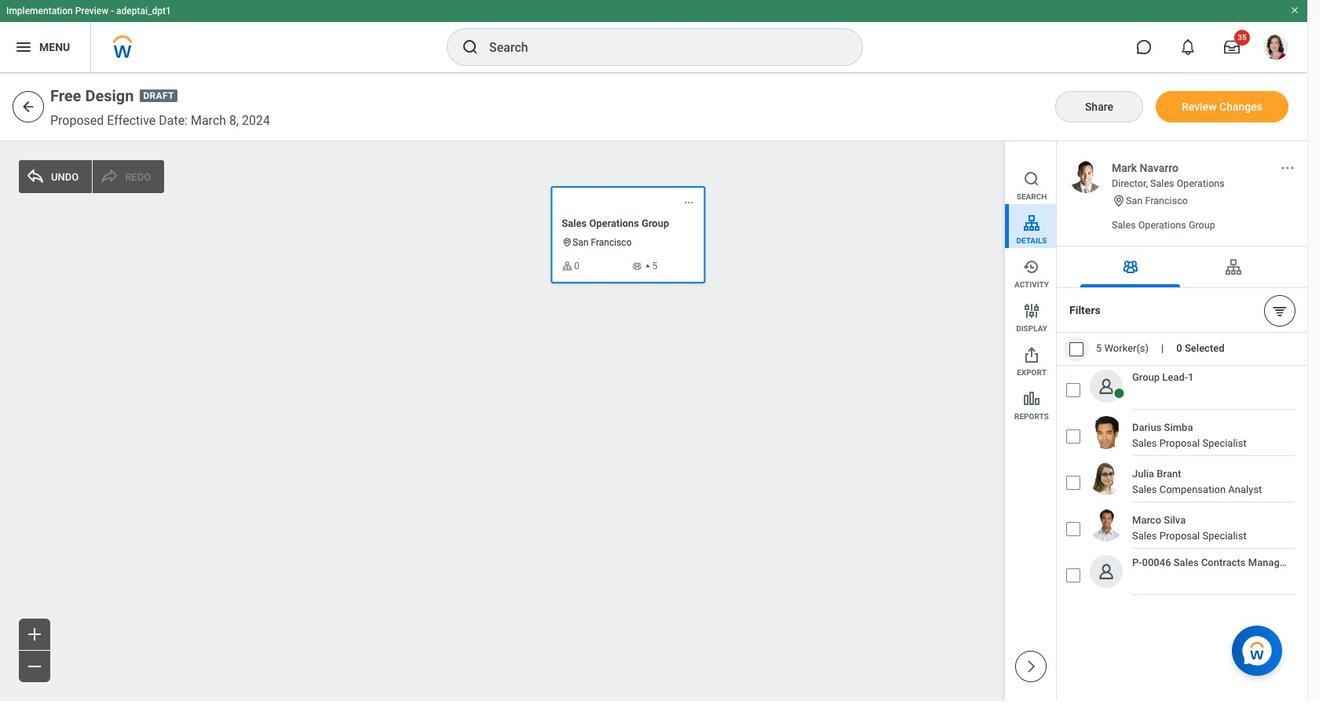 Task type: locate. For each thing, give the bounding box(es) containing it.
menu banner
[[0, 0, 1308, 72]]

filter image
[[1273, 303, 1288, 319]]

san francisco for director, sales operations
[[1127, 194, 1189, 206]]

specialist up julia brant sales compensation analyst
[[1203, 438, 1247, 449]]

0 for 0 selected
[[1177, 343, 1183, 355]]

selected
[[1185, 343, 1225, 355]]

user image left p- on the bottom
[[1097, 562, 1117, 582]]

search image
[[461, 38, 480, 57]]

san francisco down mark navarro director, sales operations
[[1127, 194, 1189, 206]]

sales down marco
[[1133, 530, 1158, 542]]

darius simba sales proposal specialist
[[1133, 422, 1247, 449]]

operations inside mark navarro director, sales operations
[[1177, 178, 1225, 189]]

0 right org chart icon
[[574, 261, 580, 272]]

march
[[191, 113, 226, 128]]

silva
[[1164, 515, 1186, 526]]

1 horizontal spatial francisco
[[1146, 194, 1189, 206]]

manager
[[1249, 557, 1289, 569]]

1 vertical spatial user image
[[1097, 562, 1117, 582]]

2 specialist from the top
[[1203, 530, 1247, 542]]

san
[[1127, 194, 1143, 206], [573, 238, 589, 249]]

group
[[642, 217, 670, 229], [1189, 219, 1216, 231], [1133, 372, 1160, 383]]

specialist inside marco silva sales proposal specialist
[[1203, 530, 1247, 542]]

proposal inside "darius simba sales proposal specialist"
[[1160, 438, 1201, 449]]

san down director,
[[1127, 194, 1143, 206]]

0 horizontal spatial 0
[[574, 261, 580, 272]]

0
[[574, 261, 580, 272], [1177, 343, 1183, 355]]

proposal down the silva
[[1160, 530, 1201, 542]]

contracts
[[1202, 557, 1246, 569]]

worker(s)
[[1105, 343, 1149, 355]]

0 vertical spatial user image
[[1097, 376, 1117, 397]]

0 selected
[[1177, 343, 1225, 355]]

san francisco
[[1127, 194, 1189, 206], [573, 238, 632, 249]]

francisco down mark navarro director, sales operations
[[1146, 194, 1189, 206]]

1 vertical spatial francisco
[[591, 238, 632, 249]]

0 horizontal spatial sales operations group
[[562, 217, 670, 229]]

sales up location image
[[562, 217, 587, 229]]

5 left worker(s)
[[1097, 343, 1102, 355]]

group down mark navarro director, sales operations
[[1189, 219, 1216, 231]]

sales operations group up contact card matrix manager image
[[562, 217, 670, 229]]

specialist inside "darius simba sales proposal specialist"
[[1203, 438, 1247, 449]]

0 horizontal spatial san
[[573, 238, 589, 249]]

5 right contact card matrix manager image
[[653, 261, 658, 272]]

review
[[1182, 100, 1217, 113]]

5 for 5 worker(s)
[[1097, 343, 1102, 355]]

menu
[[1006, 141, 1057, 424]]

sales down navarro
[[1151, 178, 1175, 189]]

0 vertical spatial francisco
[[1146, 194, 1189, 206]]

0 horizontal spatial group
[[642, 217, 670, 229]]

proposal down the simba
[[1160, 438, 1201, 449]]

export
[[1017, 368, 1047, 377]]

julia brant sales compensation analyst
[[1133, 468, 1263, 496]]

0 horizontal spatial san francisco
[[573, 238, 632, 249]]

undo button
[[19, 160, 92, 193]]

0 horizontal spatial 5
[[653, 261, 658, 272]]

francisco for sales operations group
[[591, 238, 632, 249]]

specialist for marco silva sales proposal specialist
[[1203, 530, 1247, 542]]

proposed effective date: march 8, 2024
[[50, 113, 270, 128]]

sales down 'darius'
[[1133, 438, 1158, 449]]

chevron right image
[[1023, 659, 1039, 675]]

close environment banner image
[[1291, 5, 1300, 15]]

user image
[[1097, 376, 1117, 397], [1097, 562, 1117, 582]]

1 vertical spatial 0
[[1177, 343, 1183, 355]]

proposal inside marco silva sales proposal specialist
[[1160, 530, 1201, 542]]

arrow left image
[[20, 99, 36, 115]]

details
[[1017, 236, 1048, 245]]

5
[[653, 261, 658, 272], [1097, 343, 1102, 355]]

operations down navarro
[[1177, 178, 1225, 189]]

1 vertical spatial san
[[573, 238, 589, 249]]

1 specialist from the top
[[1203, 438, 1247, 449]]

sales down julia
[[1133, 484, 1158, 496]]

0 vertical spatial san
[[1127, 194, 1143, 206]]

0 vertical spatial 5
[[653, 261, 658, 272]]

effective
[[107, 113, 156, 128]]

|
[[1162, 343, 1165, 355]]

1 horizontal spatial 0
[[1177, 343, 1183, 355]]

1 vertical spatial specialist
[[1203, 530, 1247, 542]]

adeptai_dpt1
[[116, 5, 171, 16]]

group left lead-
[[1133, 372, 1160, 383]]

activity
[[1015, 280, 1049, 289]]

display
[[1017, 324, 1048, 333]]

1 proposal from the top
[[1160, 438, 1201, 449]]

sales down location icon in the right of the page
[[1112, 219, 1136, 231]]

1 horizontal spatial 5
[[1097, 343, 1102, 355]]

san up org chart icon
[[573, 238, 589, 249]]

2 user image from the top
[[1097, 562, 1117, 582]]

0 right |
[[1177, 343, 1183, 355]]

menu
[[39, 41, 70, 53]]

1 horizontal spatial san francisco
[[1127, 194, 1189, 206]]

plus image
[[25, 625, 44, 644]]

tab list
[[1057, 247, 1309, 288]]

group up caret up icon
[[642, 217, 670, 229]]

implementation
[[6, 5, 73, 16]]

proposal
[[1160, 438, 1201, 449], [1160, 530, 1201, 542]]

1
[[1189, 372, 1194, 383]]

operations down mark navarro director, sales operations
[[1139, 219, 1187, 231]]

user image down "5 worker(s)"
[[1097, 376, 1117, 397]]

1 vertical spatial san francisco
[[573, 238, 632, 249]]

specialist up contracts
[[1203, 530, 1247, 542]]

sales operations group down mark navarro director, sales operations
[[1112, 219, 1216, 231]]

0 vertical spatial proposal
[[1160, 438, 1201, 449]]

Search Workday  search field
[[489, 30, 830, 64]]

navarro
[[1140, 162, 1179, 174]]

0 vertical spatial san francisco
[[1127, 194, 1189, 206]]

1 user image from the top
[[1097, 376, 1117, 397]]

1 vertical spatial 5
[[1097, 343, 1102, 355]]

profile logan mcneil image
[[1264, 35, 1289, 63]]

draft
[[143, 91, 174, 102]]

1 horizontal spatial san
[[1127, 194, 1143, 206]]

sales operations group
[[562, 217, 670, 229], [1112, 219, 1216, 231]]

0 vertical spatial specialist
[[1203, 438, 1247, 449]]

san francisco up contact card matrix manager image
[[573, 238, 632, 249]]

sales inside julia brant sales compensation analyst
[[1133, 484, 1158, 496]]

0 horizontal spatial francisco
[[591, 238, 632, 249]]

operations
[[1177, 178, 1225, 189], [590, 217, 639, 229], [1139, 219, 1187, 231]]

operations up contact card matrix manager image
[[590, 217, 639, 229]]

undo
[[51, 171, 79, 183]]

francisco
[[1146, 194, 1189, 206], [591, 238, 632, 249]]

-
[[111, 5, 114, 16]]

2 proposal from the top
[[1160, 530, 1201, 542]]

0 vertical spatial 0
[[574, 261, 580, 272]]

00046
[[1143, 557, 1172, 569]]

1 vertical spatial proposal
[[1160, 530, 1201, 542]]

contact card matrix manager image
[[632, 261, 642, 272]]

preview
[[75, 5, 109, 16]]

francisco up contact card matrix manager image
[[591, 238, 632, 249]]

specialist
[[1203, 438, 1247, 449], [1203, 530, 1247, 542]]

sales
[[1151, 178, 1175, 189], [562, 217, 587, 229], [1112, 219, 1136, 231], [1133, 438, 1158, 449], [1133, 484, 1158, 496], [1133, 530, 1158, 542], [1174, 557, 1199, 569]]



Task type: vqa. For each thing, say whether or not it's contained in the screenshot.


Task type: describe. For each thing, give the bounding box(es) containing it.
related actions image
[[1281, 160, 1296, 176]]

location image
[[1112, 194, 1127, 208]]

1 horizontal spatial sales operations group
[[1112, 219, 1216, 231]]

related actions image
[[684, 197, 695, 208]]

user image for p-00046 sales contracts manager (unfille
[[1097, 562, 1117, 582]]

org chart image
[[562, 261, 573, 272]]

menu containing search
[[1006, 141, 1057, 424]]

p-00046 sales contracts manager (unfille
[[1133, 557, 1320, 569]]

redo
[[125, 171, 151, 183]]

2024
[[242, 113, 270, 128]]

org chart image
[[1224, 258, 1243, 277]]

compensation
[[1160, 484, 1226, 496]]

redo button
[[93, 160, 164, 193]]

5 for 5
[[653, 261, 658, 272]]

san for sales operations group
[[573, 238, 589, 249]]

share button
[[1056, 91, 1144, 123]]

implementation preview -   adeptai_dpt1
[[6, 5, 171, 16]]

8,
[[229, 113, 239, 128]]

free design
[[50, 86, 134, 105]]

free
[[50, 86, 81, 105]]

user image for group lead-1
[[1097, 376, 1117, 397]]

2 horizontal spatial group
[[1189, 219, 1216, 231]]

proposal for marco silva
[[1160, 530, 1201, 542]]

35
[[1238, 33, 1247, 42]]

share
[[1086, 100, 1114, 113]]

sales inside mark navarro director, sales operations
[[1151, 178, 1175, 189]]

contact card matrix manager image
[[1121, 258, 1140, 277]]

lead-
[[1163, 372, 1189, 383]]

julia
[[1133, 468, 1155, 480]]

proposal for darius simba
[[1160, 438, 1201, 449]]

changes
[[1220, 100, 1263, 113]]

marco
[[1133, 515, 1162, 526]]

justify image
[[14, 38, 33, 57]]

minus image
[[25, 658, 44, 676]]

sales inside marco silva sales proposal specialist
[[1133, 530, 1158, 542]]

analyst
[[1229, 484, 1263, 496]]

simba
[[1165, 422, 1194, 434]]

darius
[[1133, 422, 1162, 434]]

35 button
[[1215, 30, 1251, 64]]

search
[[1017, 192, 1047, 201]]

5 worker(s)
[[1097, 343, 1149, 355]]

(unfille
[[1292, 557, 1320, 569]]

director,
[[1112, 178, 1148, 189]]

design
[[85, 86, 134, 105]]

p-
[[1133, 557, 1143, 569]]

inbox large image
[[1225, 39, 1240, 55]]

reports
[[1015, 412, 1049, 421]]

francisco for director, sales operations
[[1146, 194, 1189, 206]]

san francisco for sales operations group
[[573, 238, 632, 249]]

review changes
[[1182, 100, 1263, 113]]

sales inside "darius simba sales proposal specialist"
[[1133, 438, 1158, 449]]

filters
[[1070, 304, 1101, 317]]

mark navarro director, sales operations
[[1112, 162, 1225, 189]]

0 for 0
[[574, 261, 580, 272]]

san for director, sales operations
[[1127, 194, 1143, 206]]

specialist for darius simba sales proposal specialist
[[1203, 438, 1247, 449]]

date:
[[159, 113, 188, 128]]

sales right 00046
[[1174, 557, 1199, 569]]

menu button
[[0, 22, 91, 72]]

marco silva sales proposal specialist
[[1133, 515, 1247, 542]]

brant
[[1157, 468, 1182, 480]]

undo r image
[[100, 167, 119, 186]]

1 horizontal spatial group
[[1133, 372, 1160, 383]]

notifications large image
[[1181, 39, 1196, 55]]

location image
[[562, 238, 573, 248]]

proposed
[[50, 113, 104, 128]]

caret up image
[[644, 262, 653, 271]]

group lead-1
[[1133, 372, 1194, 383]]

mark
[[1112, 162, 1138, 174]]

review changes button
[[1156, 91, 1289, 123]]

undo l image
[[26, 167, 45, 186]]



